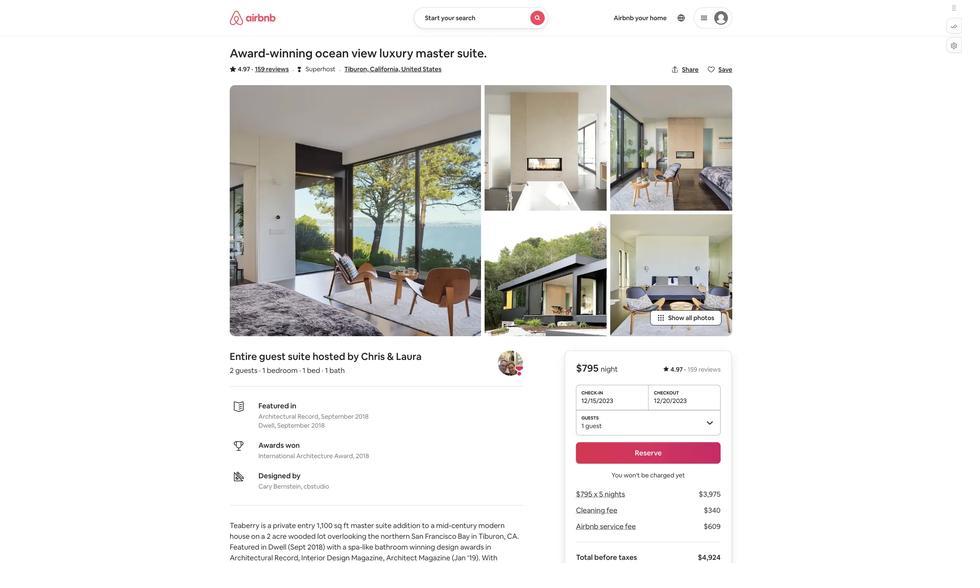 Task type: describe. For each thing, give the bounding box(es) containing it.
photos
[[693, 314, 714, 322]]

cleaning fee button
[[576, 506, 617, 515]]

sq
[[334, 521, 342, 530]]

(jan
[[452, 553, 466, 563]]

1 horizontal spatial 159
[[688, 366, 697, 374]]

bernstein,
[[273, 483, 302, 491]]

save
[[718, 66, 732, 74]]

designed by cary bernstein, cbstudio
[[258, 471, 329, 491]]

united
[[401, 65, 421, 73]]

0 vertical spatial 4.97 · 159 reviews
[[238, 65, 289, 73]]

featured inside featured in architectural record, september 2018 dwell, september 2018
[[258, 401, 289, 411]]

airbnb service fee button
[[576, 522, 636, 532]]

profile element
[[559, 0, 732, 36]]

· right the bed
[[322, 366, 323, 375]]

a right to
[[431, 521, 435, 530]]

· tiburon, california, united states
[[339, 65, 442, 74]]

a left spa-
[[343, 543, 346, 552]]

ca.
[[507, 532, 519, 541]]

x
[[594, 490, 598, 499]]

by inside 'designed by cary bernstein, cbstudio'
[[292, 471, 301, 481]]

1 left bath
[[325, 366, 328, 375]]

0 horizontal spatial winning
[[270, 46, 313, 61]]

bay
[[458, 532, 470, 541]]

bedroom
[[267, 366, 298, 375]]

$4,924
[[698, 553, 721, 562]]

awards
[[460, 543, 484, 552]]

1 vertical spatial 4.97 · 159 reviews
[[671, 366, 721, 374]]

on
[[251, 532, 260, 541]]

show all photos button
[[650, 311, 722, 326]]

guests
[[235, 366, 257, 375]]

1 horizontal spatial fee
[[625, 522, 636, 532]]

charged
[[650, 471, 674, 479]]

5
[[599, 490, 603, 499]]

share
[[682, 66, 699, 74]]

tiburon, inside teaberry is a private entry 1,100 sq ft master suite addition to a mid-century modern house on a 2 acre wooded lot overlooking the northern san francisco bay in tiburon, ca. featured in dwell (sept 2018) with a spa-like bathroom winning design awards in architectural record, interior design magazine, architect magazine (jan '19). w
[[479, 532, 505, 541]]

is
[[261, 521, 266, 530]]

featured in architectural record, september 2018 dwell, september 2018
[[258, 401, 369, 430]]

won't
[[624, 471, 640, 479]]

interior
[[301, 553, 325, 563]]

magazine,
[[351, 553, 385, 563]]

· down award-
[[251, 65, 253, 73]]

magazine
[[419, 553, 450, 563]]

house
[[230, 532, 250, 541]]

acre
[[272, 532, 287, 541]]

overlooking
[[328, 532, 366, 541]]

entire guest suite hosted by chris & laura 2 guests · 1 bedroom · 1 bed · 1 bath
[[230, 350, 422, 375]]

chris
[[361, 350, 385, 363]]

0 horizontal spatial september
[[277, 422, 310, 430]]

you
[[612, 471, 622, 479]]

a right is
[[267, 521, 271, 530]]

airbnb your home link
[[608, 9, 672, 27]]

with
[[327, 543, 341, 552]]

& laura
[[387, 350, 422, 363]]

· up the 12/20/2023
[[684, 366, 686, 374]]

Start your search search field
[[414, 7, 548, 29]]

show
[[668, 314, 684, 322]]

0 horizontal spatial fee
[[607, 506, 617, 515]]

guest for 1
[[585, 422, 602, 430]]

yet
[[676, 471, 685, 479]]

teaberry
[[230, 521, 259, 530]]

in right the bay
[[471, 532, 477, 541]]

12/20/2023
[[654, 397, 687, 405]]

california,
[[370, 65, 400, 73]]

master inside teaberry is a private entry 1,100 sq ft master suite addition to a mid-century modern house on a 2 acre wooded lot overlooking the northern san francisco bay in tiburon, ca. featured in dwell (sept 2018) with a spa-like bathroom winning design awards in architectural record, interior design magazine, architect magazine (jan '19). w
[[351, 521, 374, 530]]

teaberry is a private entry 1,100 sq ft master suite addition to a mid-century modern house on a 2 acre wooded lot overlooking the northern san francisco bay in tiburon, ca. featured in dwell (sept 2018) with a spa-like bathroom winning design awards in architectural record, interior design magazine, architect magazine (jan '19). w
[[230, 521, 523, 564]]

bath
[[330, 366, 345, 375]]

$795 night
[[576, 362, 618, 375]]

francisco
[[425, 532, 456, 541]]

save button
[[704, 62, 736, 77]]

all
[[686, 314, 692, 322]]

featured inside teaberry is a private entry 1,100 sq ft master suite addition to a mid-century modern house on a 2 acre wooded lot overlooking the northern san francisco bay in tiburon, ca. featured in dwell (sept 2018) with a spa-like bathroom winning design awards in architectural record, interior design magazine, architect magazine (jan '19). w
[[230, 543, 259, 552]]

view from jacuzzi tub image
[[485, 85, 607, 211]]

1 guest button
[[576, 410, 721, 435]]

view
[[351, 46, 377, 61]]

service
[[600, 522, 624, 532]]

search
[[456, 14, 475, 22]]

ft
[[343, 521, 349, 530]]

entire
[[230, 350, 257, 363]]

architecture
[[296, 452, 333, 460]]

award,
[[334, 452, 354, 460]]

states
[[423, 65, 442, 73]]

1 right guests
[[262, 366, 265, 375]]

bedroom view image
[[230, 85, 481, 337]]

dwell,
[[258, 422, 276, 430]]

northern
[[381, 532, 410, 541]]

the
[[368, 532, 379, 541]]

show all photos
[[668, 314, 714, 322]]

luxury
[[379, 46, 413, 61]]

total
[[576, 553, 593, 562]]

wooded
[[288, 532, 316, 541]]

architectural inside featured in architectural record, september 2018 dwell, september 2018
[[258, 413, 296, 421]]

suite.
[[457, 46, 487, 61]]

design
[[437, 543, 459, 552]]

exterior image
[[485, 214, 607, 337]]

your for airbnb
[[635, 14, 649, 22]]

be
[[641, 471, 649, 479]]



Task type: locate. For each thing, give the bounding box(es) containing it.
1 horizontal spatial 4.97 · 159 reviews
[[671, 366, 721, 374]]

0 vertical spatial airbnb
[[614, 14, 634, 22]]

0 vertical spatial record,
[[298, 413, 320, 421]]

master up the
[[351, 521, 374, 530]]

reserve
[[635, 449, 662, 458]]

0 horizontal spatial guest
[[259, 350, 286, 363]]

cary
[[258, 483, 272, 491]]

fee right service
[[625, 522, 636, 532]]

0 horizontal spatial 4.97
[[238, 65, 250, 73]]

0 vertical spatial 2
[[230, 366, 234, 375]]

0 vertical spatial $795
[[576, 362, 599, 375]]

1 horizontal spatial guest
[[585, 422, 602, 430]]

september up award,
[[321, 413, 354, 421]]

1 vertical spatial architectural
[[230, 553, 273, 563]]

$609
[[704, 522, 721, 532]]

start your search button
[[414, 7, 548, 29]]

in inside featured in architectural record, september 2018 dwell, september 2018
[[290, 401, 296, 411]]

suite inside teaberry is a private entry 1,100 sq ft master suite addition to a mid-century modern house on a 2 acre wooded lot overlooking the northern san francisco bay in tiburon, ca. featured in dwell (sept 2018) with a spa-like bathroom winning design awards in architectural record, interior design magazine, architect magazine (jan '19). w
[[376, 521, 392, 530]]

0 vertical spatial by
[[347, 350, 359, 363]]

in down bedroom
[[290, 401, 296, 411]]

in left dwell on the left of page
[[261, 543, 267, 552]]

to
[[422, 521, 429, 530]]

tiburon, inside · tiburon, california, united states
[[344, 65, 369, 73]]

award-winning ocean view luxury master suite. image 4 image
[[610, 85, 732, 211]]

· inside · tiburon, california, united states
[[339, 65, 341, 74]]

designed
[[258, 471, 291, 481]]

4.97 up the 12/20/2023
[[671, 366, 683, 374]]

0 vertical spatial featured
[[258, 401, 289, 411]]

awards
[[258, 441, 284, 450]]

0 vertical spatial architectural
[[258, 413, 296, 421]]

1 inside popup button
[[581, 422, 584, 430]]

your right start
[[441, 14, 454, 22]]

master up "states"
[[416, 46, 455, 61]]

1 down 12/15/2023
[[581, 422, 584, 430]]

2 left acre
[[267, 532, 271, 541]]

guest for entire
[[259, 350, 286, 363]]

0 horizontal spatial 2
[[230, 366, 234, 375]]

architect
[[386, 553, 417, 563]]

record,
[[298, 413, 320, 421], [274, 553, 300, 563]]

september
[[321, 413, 354, 421], [277, 422, 310, 430]]

0 vertical spatial master
[[416, 46, 455, 61]]

1 horizontal spatial by
[[347, 350, 359, 363]]

winning down san
[[409, 543, 435, 552]]

0 vertical spatial 4.97
[[238, 65, 250, 73]]

1,100
[[317, 521, 333, 530]]

award-
[[230, 46, 270, 61]]

design
[[327, 553, 350, 563]]

cleaning fee
[[576, 506, 617, 515]]

0 horizontal spatial master
[[351, 521, 374, 530]]

0 vertical spatial winning
[[270, 46, 313, 61]]

1 vertical spatial september
[[277, 422, 310, 430]]

4.97
[[238, 65, 250, 73], [671, 366, 683, 374]]

guest up bedroom
[[259, 350, 286, 363]]

$340
[[704, 506, 721, 515]]

spa-
[[348, 543, 362, 552]]

· left 󰀃
[[292, 65, 294, 74]]

lot
[[317, 532, 326, 541]]

1 vertical spatial 2018
[[311, 422, 325, 430]]

2 $795 from the top
[[576, 490, 592, 499]]

0 horizontal spatial 4.97 · 159 reviews
[[238, 65, 289, 73]]

1 vertical spatial 2
[[267, 532, 271, 541]]

0 vertical spatial guest
[[259, 350, 286, 363]]

award-winning ocean view luxury master suite.
[[230, 46, 487, 61]]

like
[[362, 543, 373, 552]]

hosted
[[313, 350, 345, 363]]

· right guests
[[259, 366, 261, 375]]

1 left the bed
[[302, 366, 305, 375]]

by inside entire guest suite hosted by chris & laura 2 guests · 1 bedroom · 1 bed · 1 bath
[[347, 350, 359, 363]]

tiburon,
[[344, 65, 369, 73], [479, 532, 505, 541]]

tiburon, down award-winning ocean view luxury master suite.
[[344, 65, 369, 73]]

fee up service
[[607, 506, 617, 515]]

architectural
[[258, 413, 296, 421], [230, 553, 273, 563]]

dwell
[[268, 543, 286, 552]]

0 vertical spatial september
[[321, 413, 354, 421]]

guest inside entire guest suite hosted by chris & laura 2 guests · 1 bedroom · 1 bed · 1 bath
[[259, 350, 286, 363]]

airbnb
[[614, 14, 634, 22], [576, 522, 598, 532]]

september up won
[[277, 422, 310, 430]]

winning up 󰀃
[[270, 46, 313, 61]]

0 vertical spatial fee
[[607, 506, 617, 515]]

in right awards
[[485, 543, 491, 552]]

suite
[[288, 350, 311, 363], [376, 521, 392, 530]]

winning inside teaberry is a private entry 1,100 sq ft master suite addition to a mid-century modern house on a 2 acre wooded lot overlooking the northern san francisco bay in tiburon, ca. featured in dwell (sept 2018) with a spa-like bathroom winning design awards in architectural record, interior design magazine, architect magazine (jan '19). w
[[409, 543, 435, 552]]

guest inside popup button
[[585, 422, 602, 430]]

share button
[[668, 62, 702, 77]]

1 vertical spatial winning
[[409, 543, 435, 552]]

1 horizontal spatial winning
[[409, 543, 435, 552]]

1 vertical spatial $795
[[576, 490, 592, 499]]

addition
[[393, 521, 420, 530]]

a
[[267, 521, 271, 530], [431, 521, 435, 530], [261, 532, 265, 541], [343, 543, 346, 552]]

$3,975
[[699, 490, 721, 499]]

$795 for $795 x 5 nights
[[576, 490, 592, 499]]

2018 inside awards won international architecture award, 2018
[[356, 452, 369, 460]]

159
[[255, 65, 265, 73], [688, 366, 697, 374]]

$795 left night
[[576, 362, 599, 375]]

before
[[594, 553, 617, 562]]

san
[[411, 532, 423, 541]]

international
[[258, 452, 295, 460]]

1 vertical spatial guest
[[585, 422, 602, 430]]

record, inside featured in architectural record, september 2018 dwell, september 2018
[[298, 413, 320, 421]]

2018)
[[307, 543, 325, 552]]

0 horizontal spatial suite
[[288, 350, 311, 363]]

4.97 · 159 reviews down award-
[[238, 65, 289, 73]]

1 vertical spatial by
[[292, 471, 301, 481]]

0 horizontal spatial airbnb
[[576, 522, 598, 532]]

1 horizontal spatial airbnb
[[614, 14, 634, 22]]

cbstudio
[[304, 483, 329, 491]]

mid-
[[436, 521, 451, 530]]

airbnb service fee
[[576, 522, 636, 532]]

airbnb your home
[[614, 14, 667, 22]]

4.97 · 159 reviews
[[238, 65, 289, 73], [671, 366, 721, 374]]

0 vertical spatial 159
[[255, 65, 265, 73]]

airbnb down 'cleaning'
[[576, 522, 598, 532]]

1 vertical spatial tiburon,
[[479, 532, 505, 541]]

master
[[416, 46, 455, 61], [351, 521, 374, 530]]

record, down (sept
[[274, 553, 300, 563]]

featured down house
[[230, 543, 259, 552]]

2 vertical spatial 2018
[[356, 452, 369, 460]]

2 your from the left
[[635, 14, 649, 22]]

suite up the bed
[[288, 350, 311, 363]]

0 horizontal spatial by
[[292, 471, 301, 481]]

$795 x 5 nights button
[[576, 490, 625, 499]]

nights
[[605, 490, 625, 499]]

your inside button
[[441, 14, 454, 22]]

1 horizontal spatial reviews
[[699, 366, 721, 374]]

bed
[[307, 366, 320, 375]]

start
[[425, 14, 440, 22]]

0 horizontal spatial tiburon,
[[344, 65, 369, 73]]

2 left guests
[[230, 366, 234, 375]]

ocean
[[315, 46, 349, 61]]

start your search
[[425, 14, 475, 22]]

· left the bed
[[299, 366, 301, 375]]

entry
[[298, 521, 315, 530]]

1 vertical spatial master
[[351, 521, 374, 530]]

1 horizontal spatial suite
[[376, 521, 392, 530]]

1 vertical spatial 4.97
[[671, 366, 683, 374]]

bedroom image
[[610, 214, 732, 337]]

superhost
[[306, 65, 335, 73]]

1 vertical spatial suite
[[376, 521, 392, 530]]

a right on
[[261, 532, 265, 541]]

2018 for won
[[356, 452, 369, 460]]

0 horizontal spatial reviews
[[266, 65, 289, 73]]

bathroom
[[375, 543, 408, 552]]

1 vertical spatial record,
[[274, 553, 300, 563]]

0 horizontal spatial 159
[[255, 65, 265, 73]]

record, up won
[[298, 413, 320, 421]]

1 horizontal spatial 4.97
[[671, 366, 683, 374]]

night
[[601, 365, 618, 374]]

$795 for $795 night
[[576, 362, 599, 375]]

architectural inside teaberry is a private entry 1,100 sq ft master suite addition to a mid-century modern house on a 2 acre wooded lot overlooking the northern san francisco bay in tiburon, ca. featured in dwell (sept 2018) with a spa-like bathroom winning design awards in architectural record, interior design magazine, architect magazine (jan '19). w
[[230, 553, 273, 563]]

airbnb left "home"
[[614, 14, 634, 22]]

1 horizontal spatial master
[[416, 46, 455, 61]]

2 inside entire guest suite hosted by chris & laura 2 guests · 1 bedroom · 1 bed · 1 bath
[[230, 366, 234, 375]]

featured up dwell,
[[258, 401, 289, 411]]

$795
[[576, 362, 599, 375], [576, 490, 592, 499]]

· down ocean at the top
[[339, 65, 341, 74]]

century
[[451, 521, 477, 530]]

airbnb for airbnb your home
[[614, 14, 634, 22]]

airbnb for airbnb service fee
[[576, 522, 598, 532]]

159 reviews button
[[255, 65, 289, 74]]

tiburon, california, united states button
[[344, 64, 442, 74]]

1 vertical spatial airbnb
[[576, 522, 598, 532]]

by up bernstein, on the bottom of the page
[[292, 471, 301, 481]]

·
[[251, 65, 253, 73], [292, 65, 294, 74], [339, 65, 341, 74], [684, 366, 686, 374], [259, 366, 261, 375], [299, 366, 301, 375], [322, 366, 323, 375]]

0 vertical spatial suite
[[288, 350, 311, 363]]

total before taxes
[[576, 553, 637, 562]]

suite up the
[[376, 521, 392, 530]]

architectural up dwell,
[[258, 413, 296, 421]]

0 vertical spatial tiburon,
[[344, 65, 369, 73]]

awards won international architecture award, 2018
[[258, 441, 369, 460]]

airbnb inside airbnb your home link
[[614, 14, 634, 22]]

4.97 down award-
[[238, 65, 250, 73]]

taxes
[[619, 553, 637, 562]]

your inside profile 'element'
[[635, 14, 649, 22]]

2 inside teaberry is a private entry 1,100 sq ft master suite addition to a mid-century modern house on a 2 acre wooded lot overlooking the northern san francisco bay in tiburon, ca. featured in dwell (sept 2018) with a spa-like bathroom winning design awards in architectural record, interior design magazine, architect magazine (jan '19). w
[[267, 532, 271, 541]]

$795 left x
[[576, 490, 592, 499]]

1 your from the left
[[441, 14, 454, 22]]

0 vertical spatial 2018
[[355, 413, 369, 421]]

1 horizontal spatial tiburon,
[[479, 532, 505, 541]]

suite inside entire guest suite hosted by chris & laura 2 guests · 1 bedroom · 1 bed · 1 bath
[[288, 350, 311, 363]]

1 vertical spatial 159
[[688, 366, 697, 374]]

architectural down on
[[230, 553, 273, 563]]

record, inside teaberry is a private entry 1,100 sq ft master suite addition to a mid-century modern house on a 2 acre wooded lot overlooking the northern san francisco bay in tiburon, ca. featured in dwell (sept 2018) with a spa-like bathroom winning design awards in architectural record, interior design magazine, architect magazine (jan '19). w
[[274, 553, 300, 563]]

your left "home"
[[635, 14, 649, 22]]

0 horizontal spatial your
[[441, 14, 454, 22]]

0 vertical spatial reviews
[[266, 65, 289, 73]]

cleaning
[[576, 506, 605, 515]]

guest down 12/15/2023
[[585, 422, 602, 430]]

1 horizontal spatial your
[[635, 14, 649, 22]]

chris & laura is a superhost. learn more about chris & laura. image
[[498, 351, 523, 376], [498, 351, 523, 376]]

1 $795 from the top
[[576, 362, 599, 375]]

1 vertical spatial fee
[[625, 522, 636, 532]]

2018 for in
[[355, 413, 369, 421]]

2
[[230, 366, 234, 375], [267, 532, 271, 541]]

by left chris
[[347, 350, 359, 363]]

4.97 · 159 reviews up the 12/20/2023
[[671, 366, 721, 374]]

1 horizontal spatial 2
[[267, 532, 271, 541]]

1 guest
[[581, 422, 602, 430]]

'19).
[[467, 553, 480, 563]]

1 horizontal spatial september
[[321, 413, 354, 421]]

1 vertical spatial reviews
[[699, 366, 721, 374]]

tiburon, down 'modern'
[[479, 532, 505, 541]]

in
[[290, 401, 296, 411], [471, 532, 477, 541], [261, 543, 267, 552], [485, 543, 491, 552]]

home
[[650, 14, 667, 22]]

fee
[[607, 506, 617, 515], [625, 522, 636, 532]]

won
[[285, 441, 300, 450]]

your for start
[[441, 14, 454, 22]]

1 vertical spatial featured
[[230, 543, 259, 552]]



Task type: vqa. For each thing, say whether or not it's contained in the screenshot.


